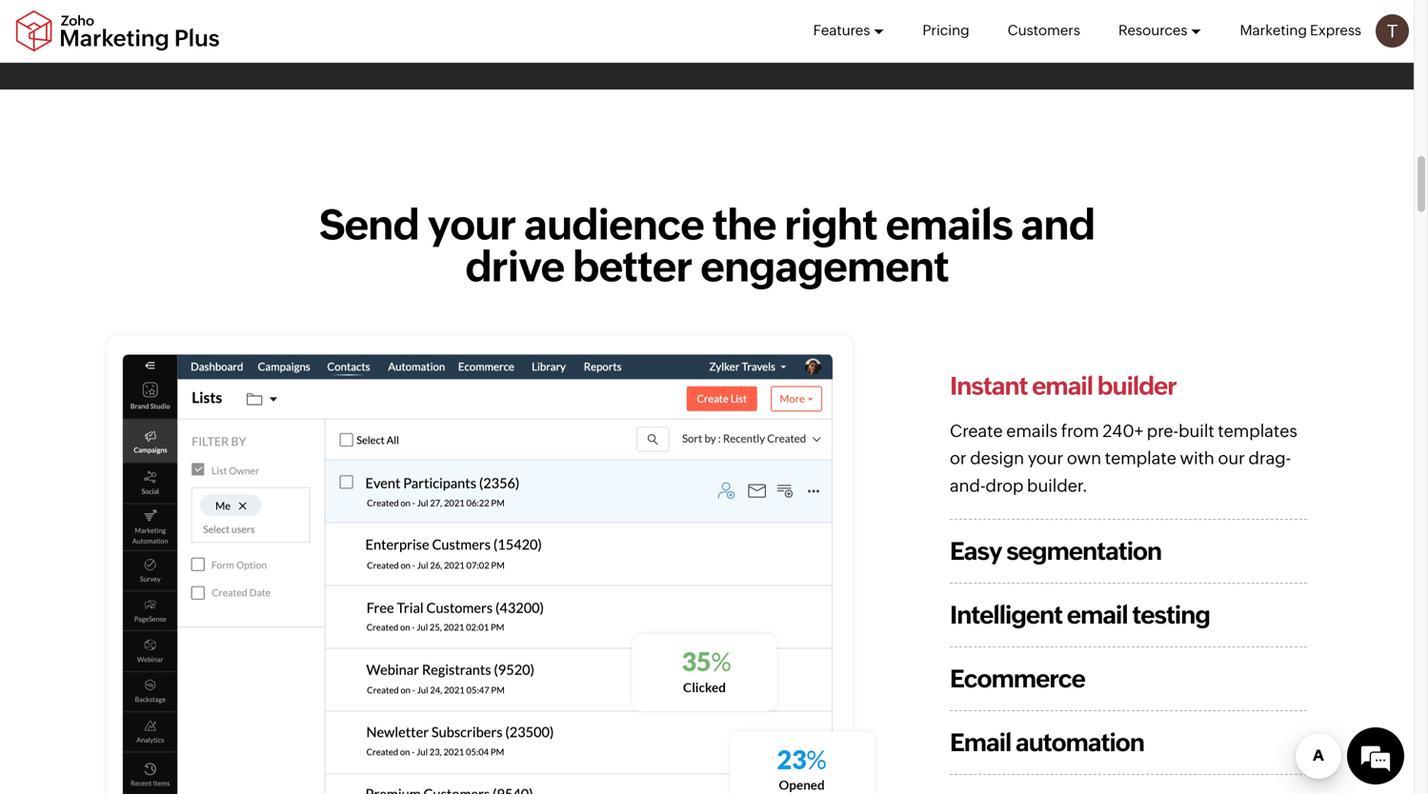 Task type: locate. For each thing, give the bounding box(es) containing it.
engagement
[[701, 243, 949, 291]]

terry turtle image
[[1376, 14, 1409, 48]]

email
[[1032, 372, 1093, 400], [1067, 601, 1128, 629]]

drag-
[[1249, 449, 1292, 469]]

send
[[319, 201, 419, 249]]

create emails from 240+ pre-built templates or design your own template with our drag- and-drop builder.
[[950, 422, 1298, 496]]

easy segmentation
[[950, 537, 1162, 565]]

email up from
[[1032, 372, 1093, 400]]

marketing express link
[[1240, 0, 1362, 61]]

instant email builder
[[950, 372, 1177, 400]]

0 vertical spatial email
[[1032, 372, 1093, 400]]

0 horizontal spatial your
[[427, 201, 516, 249]]

right
[[785, 201, 878, 249]]

automation
[[1016, 729, 1145, 757]]

1 vertical spatial emails
[[1007, 422, 1058, 441]]

email automation
[[950, 729, 1145, 757]]

features link
[[813, 0, 885, 61]]

0 vertical spatial emails
[[886, 201, 1013, 249]]

built
[[1179, 422, 1215, 441]]

features
[[813, 22, 870, 39]]

marketing
[[1240, 22, 1308, 39]]

drive
[[465, 243, 564, 291]]

your
[[427, 201, 516, 249], [1028, 449, 1064, 469]]

pre-
[[1147, 422, 1179, 441]]

and-
[[950, 477, 986, 496]]

1 vertical spatial your
[[1028, 449, 1064, 469]]

easy
[[950, 537, 1002, 565]]

pricing link
[[923, 0, 970, 61]]

send your audience the right emails and drive better engagement
[[319, 201, 1095, 291]]

1 vertical spatial email
[[1067, 601, 1128, 629]]

testing
[[1133, 601, 1210, 629]]

email marketing image
[[107, 336, 853, 795]]

1 horizontal spatial your
[[1028, 449, 1064, 469]]

builder.
[[1027, 477, 1088, 496]]

create
[[950, 422, 1003, 441]]

customers link
[[1008, 0, 1081, 61]]

templates
[[1218, 422, 1298, 441]]

intelligent email testing
[[950, 601, 1210, 629]]

zoho marketingplus logo image
[[14, 10, 221, 52]]

email down segmentation in the right bottom of the page
[[1067, 601, 1128, 629]]

or
[[950, 449, 967, 469]]

0 vertical spatial your
[[427, 201, 516, 249]]

emails
[[886, 201, 1013, 249], [1007, 422, 1058, 441]]

segmentation
[[1007, 537, 1162, 565]]



Task type: vqa. For each thing, say whether or not it's contained in the screenshot.
your to the left
yes



Task type: describe. For each thing, give the bounding box(es) containing it.
our
[[1218, 449, 1245, 469]]

from
[[1061, 422, 1099, 441]]

customers
[[1008, 22, 1081, 39]]

better
[[573, 243, 692, 291]]

own
[[1067, 449, 1102, 469]]

your inside send your audience the right emails and drive better engagement
[[427, 201, 516, 249]]

instant
[[950, 372, 1028, 400]]

email
[[950, 729, 1011, 757]]

express
[[1310, 22, 1362, 39]]

emails inside send your audience the right emails and drive better engagement
[[886, 201, 1013, 249]]

email for instant
[[1032, 372, 1093, 400]]

with
[[1180, 449, 1215, 469]]

your inside create emails from 240+ pre-built templates or design your own template with our drag- and-drop builder.
[[1028, 449, 1064, 469]]

the
[[712, 201, 776, 249]]

emails inside create emails from 240+ pre-built templates or design your own template with our drag- and-drop builder.
[[1007, 422, 1058, 441]]

ecommerce
[[950, 665, 1085, 693]]

design
[[970, 449, 1025, 469]]

email for intelligent
[[1067, 601, 1128, 629]]

drop
[[986, 477, 1024, 496]]

audience
[[524, 201, 704, 249]]

and
[[1021, 201, 1095, 249]]

marketing express
[[1240, 22, 1362, 39]]

template
[[1105, 449, 1177, 469]]

resources link
[[1119, 0, 1202, 61]]

240+
[[1103, 422, 1144, 441]]

resources
[[1119, 22, 1188, 39]]

intelligent
[[950, 601, 1063, 629]]

pricing
[[923, 22, 970, 39]]

builder
[[1098, 372, 1177, 400]]



